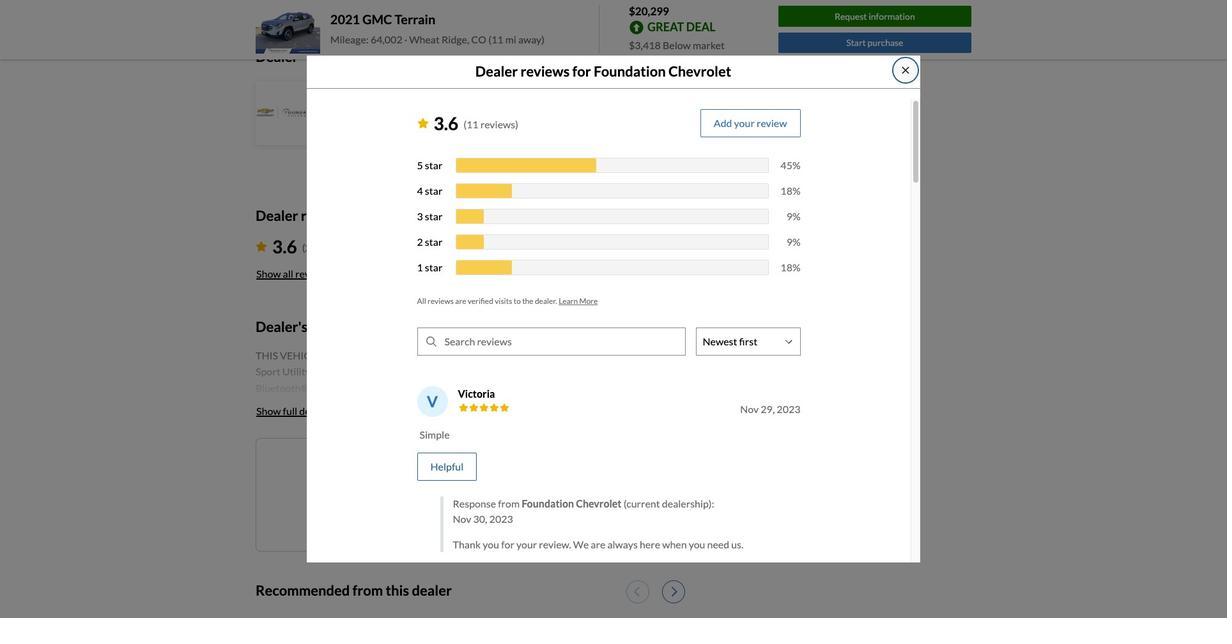 Task type: vqa. For each thing, say whether or not it's contained in the screenshot.
rightmost Are
yes



Task type: locate. For each thing, give the bounding box(es) containing it.
2021 gmc terrain image
[[256, 5, 320, 54]]

0 horizontal spatial you
[[483, 539, 499, 551]]

1 horizontal spatial reviews)
[[481, 118, 519, 130]]

2 you from the left
[[689, 539, 706, 551]]

0 vertical spatial are
[[328, 0, 339, 5]]

3.6 for 3.6 (11 reviews)
[[434, 112, 459, 134]]

chevrolet up thank you for your review. we are always here when you need us.
[[576, 498, 622, 510]]

star right 3
[[425, 210, 443, 222]]

us.
[[732, 539, 744, 551]]

2 horizontal spatial for
[[573, 63, 591, 80]]

me up '30,'
[[477, 497, 491, 509]]

11101
[[330, 125, 360, 137]]

1 vertical spatial co
[[552, 125, 567, 137]]

1 vertical spatial are
[[455, 296, 466, 306]]

1 star from the top
[[425, 159, 443, 171]]

all reviews are verified visits to the dealer. learn more
[[417, 296, 598, 306]]

$3,418 below market
[[629, 39, 725, 51]]

for for thank
[[501, 539, 515, 551]]

3 star from the top
[[425, 210, 443, 222]]

nov inside "response from foundation chevrolet (current dealership): nov 30, 2023"
[[453, 513, 472, 525]]

30,
[[474, 513, 488, 525]]

show for dealer's
[[256, 405, 281, 417]]

(25
[[302, 242, 317, 254]]

1 vertical spatial 18%
[[781, 261, 801, 273]]

helpful button
[[417, 453, 477, 481]]

1 horizontal spatial the
[[667, 0, 678, 5]]

reviews for all reviews are verified visits to the dealer. learn more
[[428, 296, 454, 306]]

2 horizontal spatial foundation
[[594, 63, 666, 80]]

2 show from the top
[[256, 405, 281, 417]]

1 vertical spatial foundation
[[330, 81, 395, 96]]

1 horizontal spatial 3.6
[[434, 112, 459, 134]]

(11 left the mi
[[489, 33, 504, 46]]

1 vertical spatial 9%
[[787, 236, 801, 248]]

reviews) right road
[[481, 118, 519, 130]]

your inside button
[[734, 117, 755, 129]]

are
[[328, 0, 339, 5], [455, 296, 466, 306], [591, 539, 606, 551]]

(11 left ,
[[464, 118, 479, 130]]

1 vertical spatial your
[[517, 539, 537, 551]]

1 vertical spatial show
[[256, 405, 281, 417]]

0 vertical spatial for
[[341, 0, 351, 5]]

0 horizontal spatial for
[[341, 0, 351, 5]]

0 horizontal spatial from
[[353, 582, 383, 600]]

1 vertical spatial this
[[386, 582, 409, 600]]

2 vertical spatial are
[[591, 539, 606, 551]]

like
[[501, 461, 517, 473]]

0 horizontal spatial are
[[328, 0, 339, 5]]

email me button
[[363, 490, 578, 516]]

1 vertical spatial from
[[498, 498, 520, 510]]

0 horizontal spatial me
[[418, 461, 432, 473]]

1 horizontal spatial for
[[501, 539, 515, 551]]

foundation down one
[[522, 498, 574, 510]]

learn
[[559, 296, 578, 306]]

you left need on the right bottom
[[689, 539, 706, 551]]

70
[[394, 125, 406, 137]]

2 18% from the top
[[781, 261, 801, 273]]

3.6 right star image
[[434, 112, 459, 134]]

0 vertical spatial show
[[256, 268, 281, 280]]

80033
[[569, 125, 599, 137]]

of left new
[[434, 461, 443, 473]]

18% for 1 star
[[781, 261, 801, 273]]

chevrolet inside "response from foundation chevrolet (current dealership): nov 30, 2023"
[[576, 498, 622, 510]]

dealer.
[[535, 296, 558, 306]]

1 horizontal spatial co
[[552, 125, 567, 137]]

email
[[450, 497, 475, 509]]

1 vertical spatial the
[[522, 296, 534, 306]]

1 horizontal spatial your
[[734, 117, 755, 129]]

0 horizontal spatial foundation
[[330, 81, 395, 96]]

for up "80033"
[[573, 63, 591, 80]]

wheat right ·
[[409, 33, 440, 46]]

star right the 4
[[425, 185, 443, 197]]

1 vertical spatial reviews)
[[319, 242, 357, 254]]

your right add
[[734, 117, 755, 129]]

0 horizontal spatial reviews)
[[319, 242, 357, 254]]

show left full
[[256, 405, 281, 417]]

me inside email me button
[[477, 497, 491, 509]]

2 9% from the top
[[787, 236, 801, 248]]

0 horizontal spatial wheat
[[409, 33, 440, 46]]

gmc
[[363, 12, 392, 27]]

0 vertical spatial ridge,
[[442, 33, 470, 46]]

1 vertical spatial (11
[[464, 118, 479, 130]]

ridge, left "80033"
[[522, 125, 550, 137]]

of left credit
[[620, 0, 627, 5]]

1 vertical spatial nov
[[453, 513, 472, 525]]

1 vertical spatial wheat
[[490, 125, 520, 137]]

2021
[[330, 12, 360, 27]]

star for 5 star
[[425, 159, 443, 171]]

your
[[734, 117, 755, 129], [517, 539, 537, 551]]

reviews)
[[481, 118, 519, 130], [319, 242, 357, 254]]

here
[[640, 539, 661, 551]]

we
[[573, 539, 589, 551]]

1 horizontal spatial (11
[[489, 33, 504, 46]]

the inside 3.6 dialog
[[522, 296, 534, 306]]

0 horizontal spatial co
[[471, 33, 487, 46]]

road
[[451, 125, 474, 137]]

2021 gmc terrain mileage: 64,002 · wheat ridge, co (11 mi away)
[[330, 12, 545, 46]]

reviews) inside 3.6 (11 reviews)
[[481, 118, 519, 130]]

0 vertical spatial (11
[[489, 33, 504, 46]]

2 vertical spatial chevrolet
[[576, 498, 622, 510]]

me
[[418, 461, 432, 473], [477, 497, 491, 509]]

2 vertical spatial for
[[501, 539, 515, 551]]

0 vertical spatial 9%
[[787, 210, 801, 222]]

request
[[835, 11, 867, 22]]

when
[[663, 539, 687, 551]]

co left the mi
[[471, 33, 487, 46]]

1 horizontal spatial this
[[519, 461, 536, 473]]

1 horizontal spatial 2023
[[777, 403, 801, 415]]

verified
[[468, 296, 494, 306]]

star image
[[417, 118, 429, 128]]

star right 5
[[425, 159, 443, 171]]

away)
[[519, 33, 545, 46]]

nov left 29,
[[741, 403, 759, 415]]

0 vertical spatial wheat
[[409, 33, 440, 46]]

show all reviews
[[256, 268, 330, 280]]

3.6 (25 reviews)
[[272, 236, 357, 258]]

star right 1
[[425, 261, 443, 273]]

are inside *estimated payments are for informational purposes only, and do not represent a financing offer or guarantee of credit from the seller.
[[328, 0, 339, 5]]

1 you from the left
[[483, 539, 499, 551]]

market
[[693, 39, 725, 51]]

for
[[341, 0, 351, 5], [573, 63, 591, 80], [501, 539, 515, 551]]

star for 4 star
[[425, 185, 443, 197]]

chevrolet up star image
[[398, 81, 455, 96]]

0 vertical spatial of
[[620, 0, 627, 5]]

listings
[[466, 461, 499, 473]]

,
[[486, 125, 488, 137]]

from
[[649, 0, 666, 5], [498, 498, 520, 510], [353, 582, 383, 600]]

nov down email
[[453, 513, 472, 525]]

0 vertical spatial co
[[471, 33, 487, 46]]

4 star from the top
[[425, 236, 443, 248]]

0 vertical spatial me
[[418, 461, 432, 473]]

1 vertical spatial me
[[477, 497, 491, 509]]

3.6 inside 3.6 dialog
[[434, 112, 459, 134]]

3.6
[[434, 112, 459, 134], [272, 236, 297, 258]]

foundation
[[594, 63, 666, 80], [330, 81, 395, 96], [522, 498, 574, 510]]

1 18% from the top
[[781, 185, 801, 197]]

dealer's description
[[256, 319, 382, 336]]

1 vertical spatial description
[[299, 405, 350, 417]]

the up great
[[667, 0, 678, 5]]

from inside "response from foundation chevrolet (current dealership): nov 30, 2023"
[[498, 498, 520, 510]]

1 horizontal spatial are
[[455, 296, 466, 306]]

dealer for dealer
[[256, 48, 298, 66]]

0 horizontal spatial 2023
[[490, 513, 513, 525]]

0 vertical spatial your
[[734, 117, 755, 129]]

1 9% from the top
[[787, 210, 801, 222]]

1 horizontal spatial of
[[620, 0, 627, 5]]

foundation up west
[[330, 81, 395, 96]]

dealer down seller.
[[256, 48, 298, 66]]

1 vertical spatial 3.6
[[272, 236, 297, 258]]

a
[[520, 0, 524, 5]]

show for dealer
[[256, 268, 281, 280]]

dealer inside 3.6 dialog
[[476, 63, 518, 80]]

show left all
[[256, 268, 281, 280]]

need
[[708, 539, 730, 551]]

to
[[514, 296, 521, 306]]

0 horizontal spatial nov
[[453, 513, 472, 525]]

1 star
[[417, 261, 443, 273]]

foundation chevrolet
[[330, 81, 455, 96]]

wheat
[[409, 33, 440, 46], [490, 125, 520, 137]]

new
[[445, 461, 464, 473]]

frontage
[[408, 125, 449, 137]]

0 vertical spatial reviews)
[[481, 118, 519, 130]]

0 horizontal spatial the
[[522, 296, 534, 306]]

wheat right ,
[[490, 125, 520, 137]]

9%
[[787, 210, 801, 222], [787, 236, 801, 248]]

2023
[[777, 403, 801, 415], [490, 513, 513, 525]]

0 horizontal spatial of
[[434, 461, 443, 473]]

ridge,
[[442, 33, 470, 46], [522, 125, 550, 137]]

2 horizontal spatial chevrolet
[[669, 63, 732, 80]]

9% for 2 star
[[787, 236, 801, 248]]

45%
[[781, 159, 801, 171]]

0 vertical spatial 3.6
[[434, 112, 459, 134]]

this right like
[[519, 461, 536, 473]]

2 vertical spatial foundation
[[522, 498, 574, 510]]

3.6 (11 reviews)
[[434, 112, 519, 134]]

me right 'notify'
[[418, 461, 432, 473]]

ridge, down *estimated payments are for informational purposes only, and do not represent a financing offer or guarantee of credit from the seller.
[[442, 33, 470, 46]]

are left verified
[[455, 296, 466, 306]]

chevrolet
[[669, 63, 732, 80], [398, 81, 455, 96], [576, 498, 622, 510]]

dealer down the mi
[[476, 63, 518, 80]]

2023 inside "response from foundation chevrolet (current dealership): nov 30, 2023"
[[490, 513, 513, 525]]

co inside 2021 gmc terrain mileage: 64,002 · wheat ridge, co (11 mi away)
[[471, 33, 487, 46]]

0 horizontal spatial 3.6
[[272, 236, 297, 258]]

star right 2
[[425, 236, 443, 248]]

0 vertical spatial nov
[[741, 403, 759, 415]]

0 horizontal spatial ridge,
[[442, 33, 470, 46]]

$20,299
[[629, 4, 669, 18]]

reviews) right (25
[[319, 242, 357, 254]]

close modal dealer reviews for foundation chevrolet image
[[901, 65, 911, 76]]

1 vertical spatial 2023
[[490, 513, 513, 525]]

start purchase button
[[779, 33, 972, 53]]

for up 2021
[[341, 0, 351, 5]]

18%
[[781, 185, 801, 197], [781, 261, 801, 273]]

1 show from the top
[[256, 268, 281, 280]]

2023 right 29,
[[777, 403, 801, 415]]

your left review.
[[517, 539, 537, 551]]

1 horizontal spatial foundation
[[522, 498, 574, 510]]

co left "80033"
[[552, 125, 567, 137]]

0 horizontal spatial (11
[[464, 118, 479, 130]]

3.6 right star icon
[[272, 236, 297, 258]]

star image
[[256, 242, 267, 252]]

offer
[[557, 0, 574, 5]]

0 horizontal spatial this
[[386, 582, 409, 600]]

great
[[648, 20, 684, 34]]

2 horizontal spatial from
[[649, 0, 666, 5]]

reviews) inside 3.6 (25 reviews)
[[319, 242, 357, 254]]

are up 2021
[[328, 0, 339, 5]]

3.6 for 3.6 (25 reviews)
[[272, 236, 297, 258]]

2023 right '30,'
[[490, 513, 513, 525]]

0 vertical spatial 2023
[[777, 403, 801, 415]]

1 horizontal spatial chevrolet
[[576, 498, 622, 510]]

0 vertical spatial 18%
[[781, 185, 801, 197]]

you right thank
[[483, 539, 499, 551]]

dealer up star icon
[[256, 207, 298, 224]]

·
[[405, 33, 407, 46]]

1 horizontal spatial ridge,
[[522, 125, 550, 137]]

seller.
[[256, 7, 275, 17]]

reviews
[[521, 63, 570, 80], [301, 207, 350, 224], [295, 268, 330, 280], [428, 296, 454, 306]]

this left dealer at the left bottom of the page
[[386, 582, 409, 600]]

the right to
[[522, 296, 534, 306]]

0 horizontal spatial chevrolet
[[398, 81, 455, 96]]

review
[[757, 117, 787, 129]]

for right thank
[[501, 539, 515, 551]]

1 horizontal spatial me
[[477, 497, 491, 509]]

1 vertical spatial for
[[573, 63, 591, 80]]

are right we
[[591, 539, 606, 551]]

1 horizontal spatial you
[[689, 539, 706, 551]]

5 star from the top
[[425, 261, 443, 273]]

this
[[519, 461, 536, 473], [386, 582, 409, 600]]

2 star from the top
[[425, 185, 443, 197]]

1 horizontal spatial from
[[498, 498, 520, 510]]

0 vertical spatial from
[[649, 0, 666, 5]]

show full description button
[[256, 397, 351, 426]]

chevrolet down market
[[669, 63, 732, 80]]

0 vertical spatial the
[[667, 0, 678, 5]]

2 vertical spatial from
[[353, 582, 383, 600]]

foundation down $3,418
[[594, 63, 666, 80]]

0 vertical spatial chevrolet
[[669, 63, 732, 80]]



Task type: describe. For each thing, give the bounding box(es) containing it.
star for 2 star
[[425, 236, 443, 248]]

not
[[473, 0, 484, 5]]

*estimated payments are for informational purposes only, and do not represent a financing offer or guarantee of credit from the seller.
[[256, 0, 678, 17]]

email me
[[450, 497, 491, 509]]

star for 1 star
[[425, 261, 443, 273]]

informational
[[352, 0, 398, 5]]

4 star
[[417, 185, 443, 197]]

nov 29, 2023
[[741, 403, 801, 415]]

only,
[[432, 0, 447, 5]]

1 vertical spatial ridge,
[[522, 125, 550, 137]]

full
[[283, 405, 297, 417]]

1 horizontal spatial nov
[[741, 403, 759, 415]]

all
[[283, 268, 293, 280]]

guarantee
[[584, 0, 618, 5]]

foundation inside "response from foundation chevrolet (current dealership): nov 30, 2023"
[[522, 498, 574, 510]]

scroll right image
[[672, 587, 678, 598]]

$3,418
[[629, 39, 661, 51]]

of inside *estimated payments are for informational purposes only, and do not represent a financing offer or guarantee of credit from the seller.
[[620, 0, 627, 5]]

start
[[847, 37, 866, 48]]

1 horizontal spatial wheat
[[490, 125, 520, 137]]

dealer
[[412, 582, 452, 600]]

11101 west i-70 frontage road n. , wheat ridge, co 80033
[[330, 125, 599, 137]]

do
[[463, 0, 471, 5]]

the inside *estimated payments are for informational purposes only, and do not represent a financing offer or guarantee of credit from the seller.
[[667, 0, 678, 5]]

thank you for your review. we are always here when you need us.
[[453, 539, 744, 551]]

*estimated
[[256, 0, 293, 5]]

3
[[417, 210, 423, 222]]

dealer's
[[256, 319, 308, 336]]

dealership):
[[662, 498, 715, 510]]

represent
[[486, 0, 519, 5]]

or
[[575, 0, 583, 5]]

simple
[[420, 429, 450, 441]]

2
[[417, 236, 423, 248]]

are for reviews
[[455, 296, 466, 306]]

from for chevrolet
[[498, 498, 520, 510]]

5
[[417, 159, 423, 171]]

credit
[[628, 0, 648, 5]]

deal
[[687, 20, 716, 34]]

wheat inside 2021 gmc terrain mileage: 64,002 · wheat ridge, co (11 mi away)
[[409, 33, 440, 46]]

reviews for dealer reviews
[[301, 207, 350, 224]]

purchase
[[868, 37, 904, 48]]

financing
[[525, 0, 556, 5]]

29,
[[761, 403, 775, 415]]

5 star
[[417, 159, 443, 171]]

v
[[427, 392, 438, 411]]

0 horizontal spatial your
[[517, 539, 537, 551]]

great deal
[[648, 20, 716, 34]]

terrain
[[395, 12, 436, 27]]

reviews for dealer reviews for foundation chevrolet
[[521, 63, 570, 80]]

mileage:
[[330, 33, 369, 46]]

west
[[362, 125, 385, 137]]

response
[[453, 498, 496, 510]]

are for payments
[[328, 0, 339, 5]]

foundation chevrolet image
[[257, 82, 318, 144]]

from for dealer
[[353, 582, 383, 600]]

(11 inside 3.6 (11 reviews)
[[464, 118, 479, 130]]

dealer reviews for foundation chevrolet
[[476, 63, 732, 80]]

information
[[869, 11, 915, 22]]

visits
[[495, 296, 512, 306]]

scroll left image
[[634, 587, 640, 598]]

2 horizontal spatial are
[[591, 539, 606, 551]]

recommended from this dealer
[[256, 582, 452, 600]]

all
[[417, 296, 426, 306]]

below
[[663, 39, 691, 51]]

search image
[[426, 337, 436, 347]]

always
[[608, 539, 638, 551]]

review.
[[539, 539, 571, 551]]

(current
[[624, 498, 660, 510]]

for inside *estimated payments are for informational purposes only, and do not represent a financing offer or guarantee of credit from the seller.
[[341, 0, 351, 5]]

(11 inside 2021 gmc terrain mileage: 64,002 · wheat ridge, co (11 mi away)
[[489, 33, 504, 46]]

18% for 4 star
[[781, 185, 801, 197]]

0 vertical spatial foundation
[[594, 63, 666, 80]]

description inside button
[[299, 405, 350, 417]]

notify
[[386, 461, 416, 473]]

request information button
[[779, 6, 972, 27]]

3.6 dialog
[[307, 56, 921, 619]]

1 vertical spatial chevrolet
[[398, 81, 455, 96]]

recommended
[[256, 582, 350, 600]]

1 vertical spatial of
[[434, 461, 443, 473]]

start purchase
[[847, 37, 904, 48]]

3 star
[[417, 210, 443, 222]]

me for email
[[477, 497, 491, 509]]

show all reviews button
[[256, 260, 331, 289]]

add your review button
[[701, 109, 801, 137]]

and
[[449, 0, 461, 5]]

purposes
[[399, 0, 430, 5]]

4
[[417, 185, 423, 197]]

thank
[[453, 539, 481, 551]]

for for dealer
[[573, 63, 591, 80]]

reviews) for 3.6 (25 reviews)
[[319, 242, 357, 254]]

show full description
[[256, 405, 350, 417]]

response from foundation chevrolet (current dealership): nov 30, 2023
[[453, 498, 715, 525]]

ridge, inside 2021 gmc terrain mileage: 64,002 · wheat ridge, co (11 mi away)
[[442, 33, 470, 46]]

64,002
[[371, 33, 403, 46]]

0 vertical spatial description
[[310, 319, 382, 336]]

dealer for dealer reviews for foundation chevrolet
[[476, 63, 518, 80]]

from inside *estimated payments are for informational purposes only, and do not represent a financing offer or guarantee of credit from the seller.
[[649, 0, 666, 5]]

dealer reviews
[[256, 207, 350, 224]]

foundation chevrolet link
[[330, 81, 455, 96]]

reviews) for 3.6 (11 reviews)
[[481, 118, 519, 130]]

reviews inside button
[[295, 268, 330, 280]]

add
[[714, 117, 732, 129]]

0 vertical spatial this
[[519, 461, 536, 473]]

helpful
[[431, 461, 464, 473]]

9% for 3 star
[[787, 210, 801, 222]]

dealer for dealer reviews
[[256, 207, 298, 224]]

me for notify
[[418, 461, 432, 473]]

Search reviews field
[[438, 328, 685, 355]]

request information
[[835, 11, 915, 22]]

payments
[[294, 0, 327, 5]]

star for 3 star
[[425, 210, 443, 222]]

more
[[580, 296, 598, 306]]

mi
[[506, 33, 517, 46]]

notify me of new listings like this one
[[386, 461, 555, 473]]



